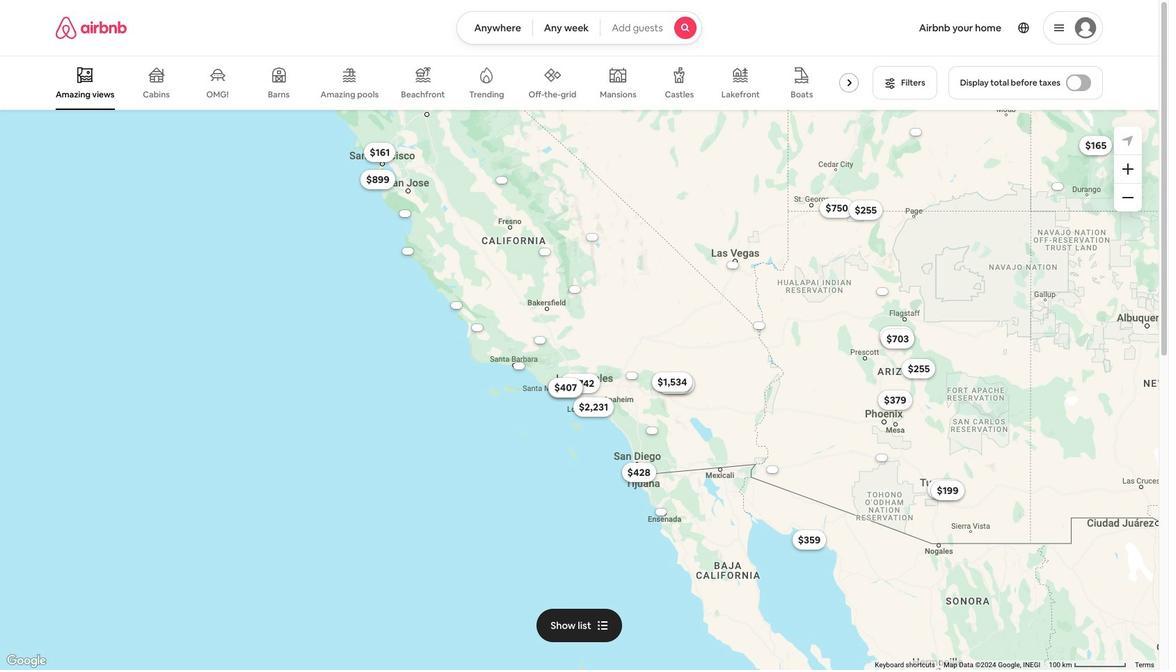 Task type: vqa. For each thing, say whether or not it's contained in the screenshot.
Checking in
no



Task type: locate. For each thing, give the bounding box(es) containing it.
profile element
[[719, 0, 1103, 56]]

zoom in image
[[1123, 164, 1134, 175]]

None search field
[[457, 11, 702, 45]]

group
[[56, 56, 889, 110]]

zoom out image
[[1123, 192, 1134, 203]]



Task type: describe. For each thing, give the bounding box(es) containing it.
google map
showing 70 stays. region
[[0, 110, 1159, 670]]

google image
[[3, 652, 49, 670]]



